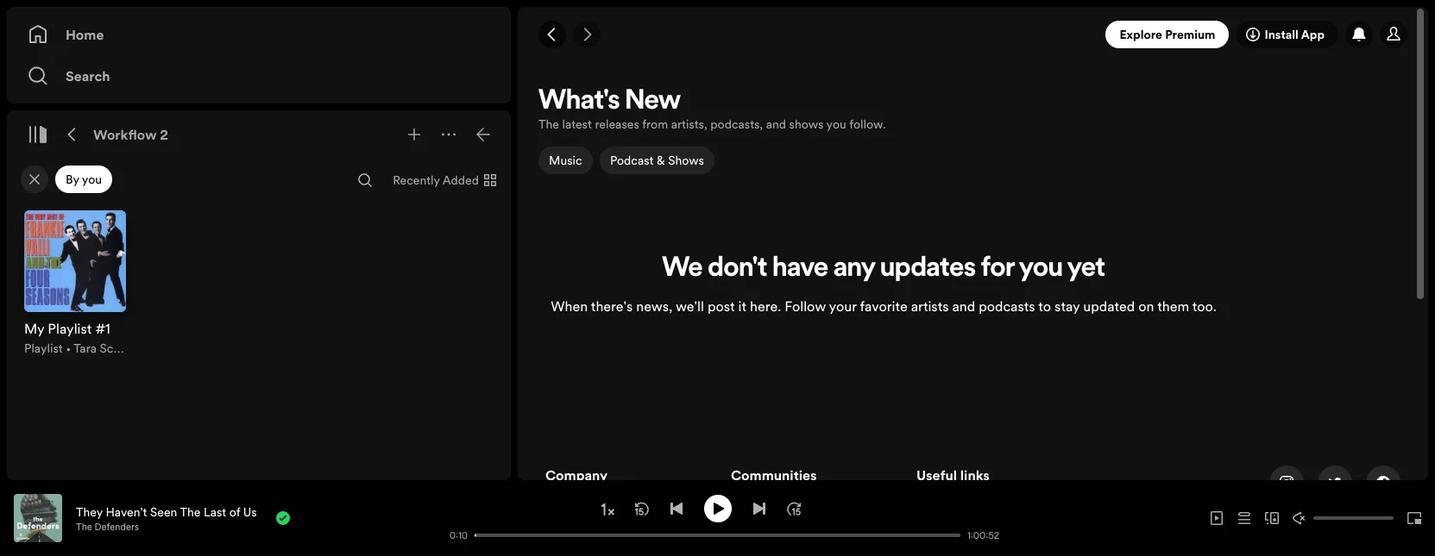 Task type: vqa. For each thing, say whether or not it's contained in the screenshot.
search box in Main Element
yes



Task type: describe. For each thing, give the bounding box(es) containing it.
any
[[834, 255, 875, 283]]

updated
[[1083, 297, 1135, 316]]

playlist
[[24, 340, 63, 357]]

search link
[[28, 59, 490, 93]]

news,
[[636, 297, 672, 316]]

home link
[[28, 17, 490, 52]]

we'll
[[676, 297, 704, 316]]

on
[[1138, 297, 1154, 316]]

instagram image
[[1280, 476, 1294, 490]]

spotify - web player: music for everyone element
[[518, 83, 1428, 557]]

haven't
[[106, 504, 147, 521]]

company
[[545, 466, 608, 485]]

go forward image
[[580, 28, 594, 41]]

follow.
[[849, 116, 886, 133]]

main element
[[7, 7, 511, 481]]

for
[[981, 255, 1015, 283]]

volume off image
[[1293, 512, 1307, 526]]

links
[[960, 466, 990, 485]]

we don't have any updates for you yet
[[662, 255, 1105, 283]]

Podcast & Shows checkbox
[[599, 147, 714, 174]]

useful links
[[916, 466, 990, 485]]

connect to a device image
[[1265, 512, 1279, 526]]

facebook image
[[1376, 476, 1390, 490]]

you inside option
[[82, 171, 102, 188]]

your
[[829, 297, 857, 316]]

install
[[1265, 26, 1299, 43]]

podcasts
[[979, 297, 1035, 316]]

skip back 15 seconds image
[[635, 502, 649, 516]]

explore premium
[[1120, 26, 1215, 43]]

have
[[773, 255, 828, 283]]

change speed image
[[598, 501, 616, 519]]

stay
[[1055, 297, 1080, 316]]

too.
[[1192, 297, 1217, 316]]

explore
[[1120, 26, 1162, 43]]

artists,
[[671, 116, 707, 133]]

when
[[551, 297, 588, 316]]

2 horizontal spatial you
[[1019, 255, 1063, 283]]

and inside what's new the latest releases from artists, podcasts, and shows you follow.
[[766, 116, 786, 133]]

clear filters image
[[28, 173, 41, 186]]

•
[[66, 340, 71, 357]]

they
[[76, 504, 103, 521]]

search in your library image
[[358, 173, 372, 187]]

it
[[738, 297, 747, 316]]

updates
[[880, 255, 976, 283]]

they haven't seen the last of us link
[[76, 504, 257, 521]]

of
[[229, 504, 240, 521]]

workflow 2 button
[[90, 121, 172, 148]]

communities
[[731, 466, 817, 485]]

play image
[[711, 502, 724, 516]]

from
[[642, 116, 668, 133]]

the defenders link
[[76, 521, 139, 534]]

seen
[[150, 504, 177, 521]]

shows
[[789, 116, 824, 133]]

by
[[66, 171, 79, 188]]

what's
[[539, 88, 620, 116]]

now playing: they haven't seen the last of us by the defenders footer
[[14, 494, 433, 543]]

the inside what's new the latest releases from artists, podcasts, and shows you follow.
[[539, 116, 559, 133]]

shows
[[668, 152, 704, 169]]

what's new the latest releases from artists, podcasts, and shows you follow.
[[539, 88, 886, 133]]

home
[[66, 25, 104, 44]]

don't
[[708, 255, 767, 283]]

1:00:52
[[967, 529, 1000, 542]]

now playing view image
[[41, 502, 54, 516]]

1 horizontal spatial the
[[180, 504, 201, 521]]

playlist •
[[24, 340, 74, 357]]

post
[[708, 297, 735, 316]]

workflow 2
[[93, 125, 168, 144]]

what's new image
[[1352, 28, 1366, 41]]



Task type: locate. For each thing, give the bounding box(es) containing it.
you up to
[[1019, 255, 1063, 283]]

player controls element
[[0, 495, 1002, 542]]

workflow
[[93, 125, 157, 144]]

you inside what's new the latest releases from artists, podcasts, and shows you follow.
[[826, 116, 846, 133]]

Music checkbox
[[539, 147, 592, 174]]

0 horizontal spatial the
[[76, 521, 92, 534]]

app
[[1301, 26, 1325, 43]]

0 horizontal spatial and
[[766, 116, 786, 133]]

they haven't seen the last of us the defenders
[[76, 504, 257, 534]]

there's
[[591, 297, 633, 316]]

follow
[[785, 297, 826, 316]]

None search field
[[351, 167, 379, 194]]

by you
[[66, 171, 102, 188]]

previous image
[[669, 502, 683, 516]]

skip forward 15 seconds image
[[787, 502, 800, 516]]

&
[[656, 152, 665, 169]]

music
[[549, 152, 582, 169]]

useful
[[916, 466, 957, 485]]

defenders
[[95, 521, 139, 534]]

group containing playlist
[[14, 200, 136, 368]]

we
[[662, 255, 703, 283]]

yet
[[1067, 255, 1105, 283]]

and left shows
[[766, 116, 786, 133]]

2 horizontal spatial the
[[539, 116, 559, 133]]

0 horizontal spatial you
[[82, 171, 102, 188]]

premium
[[1165, 26, 1215, 43]]

and
[[766, 116, 786, 133], [952, 297, 975, 316]]

0 vertical spatial you
[[826, 116, 846, 133]]

0:10
[[449, 529, 468, 542]]

podcast
[[610, 152, 653, 169]]

the left last
[[180, 504, 201, 521]]

explore premium button
[[1106, 21, 1229, 48]]

you right by
[[82, 171, 102, 188]]

twitter image
[[1328, 476, 1342, 490]]

us
[[243, 504, 257, 521]]

the left defenders on the left bottom of page
[[76, 521, 92, 534]]

when there's news, we'll post it here. follow your favorite artists and podcasts to stay updated on them too.
[[551, 297, 1217, 316]]

new
[[625, 88, 681, 116]]

group inside main element
[[14, 200, 136, 368]]

favorite
[[860, 297, 908, 316]]

install app link
[[1236, 21, 1338, 48]]

1 vertical spatial you
[[82, 171, 102, 188]]

last
[[204, 504, 226, 521]]

none search field inside main element
[[351, 167, 379, 194]]

you right shows
[[826, 116, 846, 133]]

podcasts,
[[710, 116, 763, 133]]

2 vertical spatial you
[[1019, 255, 1063, 283]]

added
[[443, 172, 479, 189]]

By you checkbox
[[55, 166, 112, 193]]

1 vertical spatial and
[[952, 297, 975, 316]]

2
[[160, 125, 168, 144]]

recently
[[393, 172, 440, 189]]

the left latest
[[539, 116, 559, 133]]

Recently Added, Grid view field
[[379, 167, 507, 194]]

1 horizontal spatial and
[[952, 297, 975, 316]]

1 horizontal spatial you
[[826, 116, 846, 133]]

and right artists
[[952, 297, 975, 316]]

recently added
[[393, 172, 479, 189]]

to
[[1038, 297, 1051, 316]]

install app
[[1265, 26, 1325, 43]]

here.
[[750, 297, 781, 316]]

you
[[826, 116, 846, 133], [82, 171, 102, 188], [1019, 255, 1063, 283]]

next image
[[752, 502, 766, 516]]

group
[[14, 200, 136, 368]]

the
[[539, 116, 559, 133], [180, 504, 201, 521], [76, 521, 92, 534]]

top bar and user menu element
[[518, 7, 1428, 62]]

releases
[[595, 116, 639, 133]]

them
[[1157, 297, 1189, 316]]

search
[[66, 66, 110, 85]]

0 vertical spatial and
[[766, 116, 786, 133]]

podcast & shows
[[610, 152, 704, 169]]

go back image
[[545, 28, 559, 41]]

latest
[[562, 116, 592, 133]]

artists
[[911, 297, 949, 316]]



